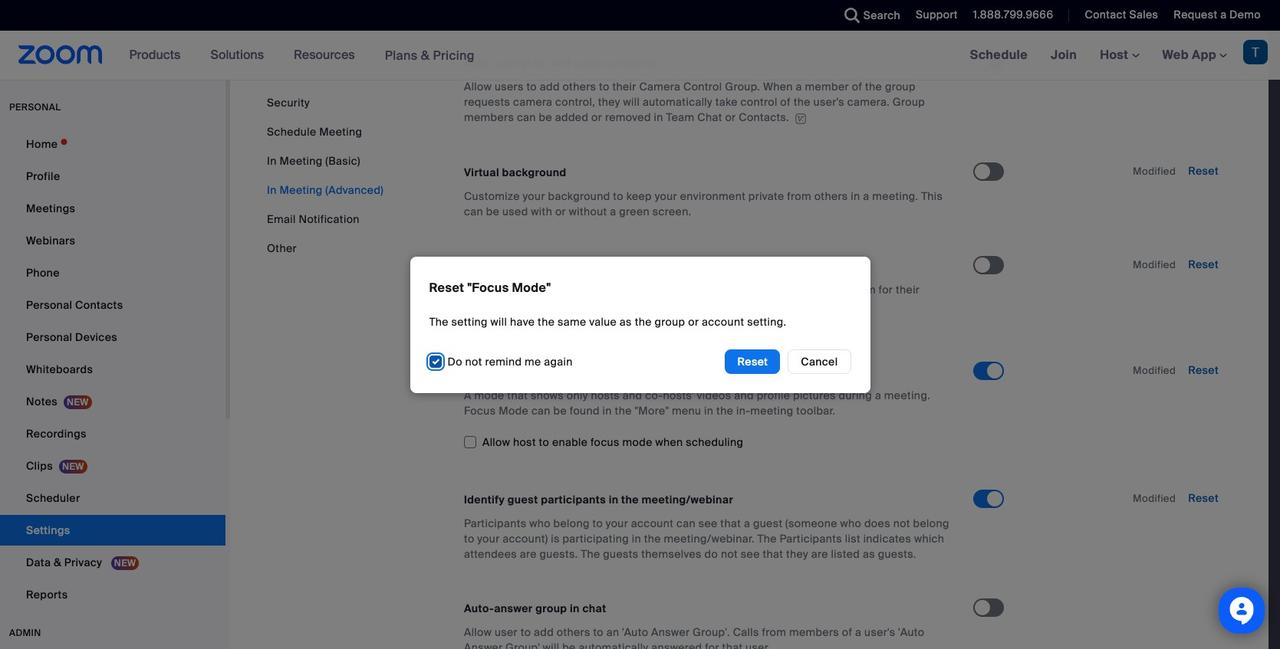 Task type: vqa. For each thing, say whether or not it's contained in the screenshot.
Personal Devices link
yes



Task type: locate. For each thing, give the bounding box(es) containing it.
0 horizontal spatial as
[[620, 315, 632, 329]]

mode"
[[512, 280, 551, 296]]

camera
[[681, 0, 720, 0], [575, 56, 615, 70], [513, 95, 553, 109]]

the inside reset "focus mode" dialog
[[429, 315, 449, 329]]

1 focus from the top
[[464, 365, 497, 379]]

for inside allow hosts to curate case-specific scenes, such as a classroom or boardroom for their meetings or webinars.
[[879, 283, 893, 297]]

allow up "requesting"
[[464, 0, 492, 0]]

0 horizontal spatial have
[[510, 315, 535, 329]]

schedule inside menu bar
[[267, 125, 316, 139]]

shows
[[531, 389, 564, 402]]

0 vertical spatial have
[[734, 2, 759, 16]]

1 'auto from the left
[[622, 626, 648, 640]]

reset for customize your background to keep your environment private from others in a meeting. this can be used with or without a green screen.
[[1188, 164, 1219, 178]]

1 vertical spatial auto-
[[464, 602, 494, 616]]

group'.
[[693, 626, 730, 640]]

recordings
[[26, 427, 86, 441]]

account up themselves
[[631, 517, 674, 531]]

modified for a mode that shows only hosts and co-hosts' videos and profile pictures during a meeting. focus mode can be found in the "more" menu in the in-meeting toolbar.
[[1133, 364, 1176, 377]]

1 personal from the top
[[26, 298, 72, 312]]

automatically for camera
[[643, 95, 713, 109]]

1 horizontal spatial user
[[538, 0, 561, 0]]

virtual
[[464, 165, 499, 179]]

mode right a
[[474, 389, 504, 402]]

0 vertical spatial mode
[[474, 389, 504, 402]]

take down group.
[[715, 95, 738, 109]]

2 modified from the top
[[1133, 258, 1176, 271]]

not up indicates
[[893, 517, 910, 531]]

1 horizontal spatial group
[[655, 315, 685, 329]]

allow inside the allow users to add others to their camera control group. when a member of the group requests camera control, they will automatically take control of the user's camera. group members can be added or removed in team chat or contacts.
[[464, 80, 492, 94]]

1 vertical spatial schedule
[[267, 125, 316, 139]]

others inside the allow users to add others to their camera control group. when a member of the group requests camera control, they will automatically take control of the user's camera. group members can be added or removed in team chat or contacts.
[[563, 80, 596, 94]]

0 horizontal spatial guest
[[508, 493, 538, 507]]

1 horizontal spatial from
[[787, 189, 812, 203]]

that inside a mode that shows only hosts and co-hosts' videos and profile pictures during a meeting. focus mode can be found in the "more" menu in the in-meeting toolbar.
[[507, 389, 528, 402]]

the left in-
[[717, 404, 734, 418]]

must
[[705, 2, 731, 16]]

support link
[[904, 0, 962, 31], [916, 8, 958, 21]]

product information navigation
[[118, 31, 486, 81]]

banner
[[0, 31, 1280, 81]]

for down group'.
[[705, 641, 719, 650]]

they up removed
[[598, 95, 620, 109]]

1 vertical spatial mode
[[499, 404, 529, 418]]

1 vertical spatial in
[[267, 183, 277, 197]]

chat
[[583, 602, 606, 616]]

and up in-
[[734, 389, 754, 402]]

or right added
[[591, 111, 602, 125]]

when
[[655, 435, 683, 449]]

&
[[421, 47, 430, 63], [54, 556, 61, 570]]

will up removed
[[623, 95, 640, 109]]

take up 'auto-accept far end camera control'
[[577, 0, 600, 0]]

0 vertical spatial account
[[702, 315, 744, 329]]

attendees
[[464, 547, 517, 561]]

the down participating
[[581, 547, 600, 561]]

2 vertical spatial others
[[557, 626, 590, 640]]

indicates
[[863, 532, 911, 546]]

others inside customize your background to keep your environment private from others in a meeting. this can be used with or without a green screen.
[[814, 189, 848, 203]]

schedule
[[970, 47, 1028, 63], [267, 125, 316, 139]]

1 vertical spatial background
[[548, 189, 610, 203]]

schedule down security link
[[267, 125, 316, 139]]

in for in meeting (advanced)
[[267, 183, 277, 197]]

reset for allow hosts to curate case-specific scenes, such as a classroom or boardroom for their meetings or webinars.
[[1188, 257, 1219, 271]]

1 vertical spatial will
[[491, 315, 507, 329]]

to left an
[[593, 626, 604, 640]]

during right pictures
[[839, 389, 872, 402]]

1 vertical spatial users
[[495, 80, 524, 94]]

the up "camera."
[[865, 80, 882, 94]]

will inside allow user to add others to an 'auto answer group'. calls from members of a user's 'auto answer group' will be automatically answered for that user.
[[543, 641, 560, 650]]

1 vertical spatial one
[[606, 2, 625, 16]]

support
[[916, 8, 958, 21]]

0 horizontal spatial one
[[606, 2, 625, 16]]

0 vertical spatial users
[[845, 0, 874, 0]]

request a demo link
[[1162, 0, 1280, 31], [1174, 8, 1261, 21]]

2 vertical spatial camera
[[513, 95, 553, 109]]

scheduling
[[686, 435, 744, 449]]

schedule down 1.888.799.9666
[[970, 47, 1028, 63]]

are down "account)"
[[520, 547, 537, 561]]

0 horizontal spatial belong
[[554, 517, 590, 531]]

account inside "participants who belong to your account can see that a guest (someone who does not belong to your account) is participating in the meeting/webinar. the participants list indicates which attendees are guests. the guests themselves do not see that they are listed as guests."
[[631, 517, 674, 531]]

such
[[694, 283, 719, 297]]

user inside the allow another user to take control of your camera during a meeting. both users (the one requesting control and the one giving control) must have this option turned on.
[[538, 0, 561, 0]]

email
[[267, 212, 296, 226]]

members down "requests"
[[464, 111, 514, 125]]

not right do
[[721, 547, 738, 561]]

for
[[879, 283, 893, 297], [705, 641, 719, 650]]

that down calls
[[722, 641, 743, 650]]

data & privacy link
[[0, 548, 226, 578]]

auto- for accept
[[464, 56, 494, 70]]

be down customize
[[486, 205, 500, 218]]

0 vertical spatial from
[[787, 189, 812, 203]]

personal inside the personal contacts link
[[26, 298, 72, 312]]

0 horizontal spatial take
[[577, 0, 600, 0]]

guest inside "participants who belong to your account can see that a guest (someone who does not belong to your account) is participating in the meeting/webinar. the participants list indicates which attendees are guests. the guests themselves do not see that they are listed as guests."
[[753, 517, 783, 531]]

to up the attendees
[[464, 532, 475, 546]]

in meeting (advanced)
[[267, 183, 384, 197]]

list
[[845, 532, 861, 546]]

as right value
[[620, 315, 632, 329]]

meeting. inside a mode that shows only hosts and co-hosts' videos and profile pictures during a meeting. focus mode can be found in the "more" menu in the in-meeting toolbar.
[[884, 389, 931, 402]]

others inside allow user to add others to an 'auto answer group'. calls from members of a user's 'auto answer group' will be automatically answered for that user.
[[557, 626, 590, 640]]

that inside allow user to add others to an 'auto answer group'. calls from members of a user's 'auto answer group' will be automatically answered for that user.
[[722, 641, 743, 650]]

allow up "requests"
[[464, 80, 492, 94]]

have
[[734, 2, 759, 16], [510, 315, 535, 329]]

found
[[570, 404, 600, 418]]

allow users to add others to their camera control group. when a member of the group requests camera control, they will automatically take control of the user's camera. group members can be added or removed in team chat or contacts.
[[464, 80, 925, 125]]

your up control)
[[656, 0, 678, 0]]

hosts
[[495, 283, 524, 297], [591, 389, 620, 402]]

0 vertical spatial hosts
[[495, 283, 524, 297]]

1 horizontal spatial belong
[[913, 517, 949, 531]]

account inside reset "focus mode" dialog
[[702, 315, 744, 329]]

4 modified from the top
[[1133, 492, 1176, 505]]

0 vertical spatial one
[[900, 0, 920, 0]]

0 vertical spatial as
[[722, 283, 734, 297]]

to inside customize your background to keep your environment private from others in a meeting. this can be used with or without a green screen.
[[613, 189, 624, 203]]

menu bar
[[267, 95, 384, 256]]

have inside the allow another user to take control of your camera during a meeting. both users (the one requesting control and the one giving control) must have this option turned on.
[[734, 2, 759, 16]]

users inside the allow users to add others to their camera control group. when a member of the group requests camera control, they will automatically take control of the user's camera. group members can be added or removed in team chat or contacts.
[[495, 80, 524, 94]]

hosts inside allow hosts to curate case-specific scenes, such as a classroom or boardroom for their meetings or webinars.
[[495, 283, 524, 297]]

1 vertical spatial members
[[789, 626, 839, 640]]

1 horizontal spatial the
[[581, 547, 600, 561]]

a inside a mode that shows only hosts and co-hosts' videos and profile pictures during a meeting. focus mode can be found in the "more" menu in the in-meeting toolbar.
[[875, 389, 881, 402]]

and inside the allow another user to take control of your camera during a meeting. both users (the one requesting control and the one giving control) must have this option turned on.
[[563, 2, 583, 16]]

2 vertical spatial the
[[581, 547, 600, 561]]

2 horizontal spatial the
[[758, 532, 777, 546]]

1 vertical spatial for
[[705, 641, 719, 650]]

security
[[267, 96, 310, 110]]

reset button for customize your background to keep your environment private from others in a meeting. this can be used with or without a green screen.
[[1188, 164, 1219, 178]]

1 horizontal spatial 'auto
[[898, 626, 925, 640]]

2 are from the left
[[811, 547, 828, 561]]

hosts'
[[663, 389, 694, 402]]

do
[[705, 547, 718, 561]]

contact sales link up join in the top of the page
[[1074, 0, 1162, 31]]

in left team
[[654, 111, 663, 125]]

privacy
[[64, 556, 102, 570]]

giving
[[628, 2, 659, 16]]

one right (the
[[900, 0, 920, 0]]

1 horizontal spatial members
[[789, 626, 839, 640]]

they
[[598, 95, 620, 109], [786, 547, 809, 561]]

or inside reset "focus mode" dialog
[[688, 315, 699, 329]]

guests. down is
[[540, 547, 578, 561]]

group down 'scenes,'
[[655, 315, 685, 329]]

camera up must
[[681, 0, 720, 0]]

as inside "participants who belong to your account can see that a guest (someone who does not belong to your account) is participating in the meeting/webinar. the participants list indicates which attendees are guests. the guests themselves do not see that they are listed as guests."
[[863, 547, 875, 561]]

1 vertical spatial group
[[655, 315, 685, 329]]

1 horizontal spatial have
[[734, 2, 759, 16]]

1 modified from the top
[[1133, 165, 1176, 178]]

in left chat
[[570, 602, 580, 616]]

turned
[[820, 2, 854, 16]]

2 vertical spatial group
[[536, 602, 567, 616]]

allow inside allow hosts to curate case-specific scenes, such as a classroom or boardroom for their meetings or webinars.
[[464, 283, 492, 297]]

from up 'user.'
[[762, 626, 786, 640]]

0 horizontal spatial user
[[495, 626, 518, 640]]

be inside the allow users to add others to their camera control group. when a member of the group requests camera control, they will automatically take control of the user's camera. group members can be added or removed in team chat or contacts.
[[539, 111, 552, 125]]

and up end
[[563, 2, 583, 16]]

members
[[464, 111, 514, 125], [789, 626, 839, 640]]

are left listed
[[811, 547, 828, 561]]

2 auto- from the top
[[464, 602, 494, 616]]

schedule link
[[959, 31, 1039, 80]]

allow inside allow user to add others to an 'auto answer group'. calls from members of a user's 'auto answer group' will be automatically answered for that user.
[[464, 626, 492, 640]]

0 vertical spatial members
[[464, 111, 514, 125]]

private
[[749, 189, 784, 203]]

is
[[551, 532, 560, 546]]

have down mode"
[[510, 315, 535, 329]]

they down (someone
[[786, 547, 809, 561]]

2 personal from the top
[[26, 331, 72, 344]]

group right answer
[[536, 602, 567, 616]]

group inside the allow users to add others to their camera control group. when a member of the group requests camera control, they will automatically take control of the user's camera. group members can be added or removed in team chat or contacts.
[[885, 80, 916, 94]]

to right host
[[539, 435, 549, 449]]

focus down a
[[464, 404, 496, 418]]

be down "shows"
[[554, 404, 567, 418]]

2 focus from the top
[[464, 404, 496, 418]]

0 horizontal spatial mode
[[474, 389, 504, 402]]

& right plans
[[421, 47, 430, 63]]

1 horizontal spatial users
[[845, 0, 874, 0]]

0 vertical spatial meeting.
[[769, 0, 815, 0]]

allow up meetings
[[464, 283, 492, 297]]

(advanced)
[[325, 183, 384, 197]]

allow another user to take control of your camera during a meeting. both users (the one requesting control and the one giving control) must have this option turned on.
[[464, 0, 920, 16]]

whiteboards
[[26, 363, 93, 377]]

the up participating
[[621, 493, 639, 507]]

banner containing schedule
[[0, 31, 1280, 81]]

'auto
[[622, 626, 648, 640], [898, 626, 925, 640]]

meetings navigation
[[959, 31, 1280, 81]]

0 vertical spatial personal
[[26, 298, 72, 312]]

1 horizontal spatial one
[[900, 0, 920, 0]]

1 vertical spatial as
[[620, 315, 632, 329]]

2 vertical spatial meeting
[[280, 183, 323, 197]]

request
[[1174, 8, 1218, 21]]

your
[[656, 0, 678, 0], [523, 189, 545, 203], [655, 189, 677, 203], [606, 517, 628, 531], [477, 532, 500, 546]]

0 horizontal spatial 'auto
[[622, 626, 648, 640]]

0 horizontal spatial &
[[54, 556, 61, 570]]

2 horizontal spatial as
[[863, 547, 875, 561]]

allow down auto-answer group in chat
[[464, 626, 492, 640]]

a inside the allow another user to take control of your camera during a meeting. both users (the one requesting control and the one giving control) must have this option turned on.
[[760, 0, 766, 0]]

others down chat
[[557, 626, 590, 640]]

0 horizontal spatial their
[[612, 80, 636, 94]]

modified for allow hosts to curate case-specific scenes, such as a classroom or boardroom for their meetings or webinars.
[[1133, 258, 1176, 271]]

1 vertical spatial &
[[54, 556, 61, 570]]

can down customize
[[464, 205, 483, 218]]

0 horizontal spatial camera
[[513, 95, 553, 109]]

they inside the allow users to add others to their camera control group. when a member of the group requests camera control, they will automatically take control of the user's camera. group members can be added or removed in team chat or contacts.
[[598, 95, 620, 109]]

hosts up meetings
[[495, 283, 524, 297]]

reports
[[26, 588, 68, 602]]

members right calls
[[789, 626, 839, 640]]

can left added
[[517, 111, 536, 125]]

0 vertical spatial automatically
[[643, 95, 713, 109]]

see up meeting/webinar.
[[699, 517, 718, 531]]

0 vertical spatial &
[[421, 47, 430, 63]]

0 horizontal spatial for
[[705, 641, 719, 650]]

1 vertical spatial they
[[786, 547, 809, 561]]

1 vertical spatial add
[[534, 626, 554, 640]]

1 horizontal spatial as
[[722, 283, 734, 297]]

or right with
[[555, 205, 566, 218]]

1 in from the top
[[267, 154, 277, 168]]

0 horizontal spatial they
[[598, 95, 620, 109]]

control up giving
[[603, 0, 639, 0]]

contact sales link
[[1074, 0, 1162, 31], [1085, 8, 1159, 21]]

in down schedule meeting link
[[267, 154, 277, 168]]

personal menu menu
[[0, 129, 226, 612]]

& inside product information 'navigation'
[[421, 47, 430, 63]]

0 vertical spatial focus
[[464, 365, 497, 379]]

will
[[623, 95, 640, 109], [491, 315, 507, 329], [543, 641, 560, 650]]

add for group'
[[534, 626, 554, 640]]

1 vertical spatial user
[[495, 626, 518, 640]]

a inside allow user to add others to an 'auto answer group'. calls from members of a user's 'auto answer group' will be automatically answered for that user.
[[855, 626, 862, 640]]

email notification link
[[267, 212, 360, 226]]

join
[[1051, 47, 1077, 63]]

add inside the allow users to add others to their camera control group. when a member of the group requests camera control, they will automatically take control of the user's camera. group members can be added or removed in team chat or contacts.
[[540, 80, 560, 94]]

have left this at right
[[734, 2, 759, 16]]

0 horizontal spatial members
[[464, 111, 514, 125]]

2 horizontal spatial group
[[885, 80, 916, 94]]

automatically inside the allow users to add others to their camera control group. when a member of the group requests camera control, they will automatically take control of the user's camera. group members can be added or removed in team chat or contacts.
[[643, 95, 713, 109]]

2 'auto from the left
[[898, 626, 925, 640]]

2 vertical spatial will
[[543, 641, 560, 650]]

0 horizontal spatial the
[[429, 315, 449, 329]]

background up with
[[502, 165, 567, 179]]

0 vertical spatial background
[[502, 165, 567, 179]]

0 vertical spatial schedule
[[970, 47, 1028, 63]]

auto-
[[464, 56, 494, 70], [464, 602, 494, 616]]

automatically inside allow user to add others to an 'auto answer group'. calls from members of a user's 'auto answer group' will be automatically answered for that user.
[[579, 641, 649, 650]]

schedule meeting link
[[267, 125, 362, 139]]

1 horizontal spatial take
[[715, 95, 738, 109]]

camera
[[639, 80, 681, 94]]

auto- up "requests"
[[464, 56, 494, 70]]

the down the specific
[[635, 315, 652, 329]]

the inside "participants who belong to your account can see that a guest (someone who does not belong to your account) is participating in the meeting/webinar. the participants list indicates which attendees are guests. the guests themselves do not see that they are listed as guests."
[[644, 532, 661, 546]]

1 horizontal spatial during
[[839, 389, 872, 402]]

meeting. inside the allow another user to take control of your camera during a meeting. both users (the one requesting control and the one giving control) must have this option turned on.
[[769, 0, 815, 0]]

during up must
[[723, 0, 757, 0]]

group up group
[[885, 80, 916, 94]]

be left added
[[539, 111, 552, 125]]

have inside reset "focus mode" dialog
[[510, 315, 535, 329]]

camera inside the allow another user to take control of your camera during a meeting. both users (the one requesting control and the one giving control) must have this option turned on.
[[681, 0, 720, 0]]

0 vertical spatial the
[[429, 315, 449, 329]]

notification
[[299, 212, 360, 226]]

mode
[[474, 389, 504, 402], [622, 435, 653, 449]]

0 vertical spatial others
[[563, 80, 596, 94]]

allow for allow another user to take control of your camera during a meeting. both users (the one requesting control and the one giving control) must have this option turned on.
[[464, 0, 492, 0]]

belong up is
[[554, 517, 590, 531]]

3 modified from the top
[[1133, 364, 1176, 377]]

for inside allow user to add others to an 'auto answer group'. calls from members of a user's 'auto answer group' will be automatically answered for that user.
[[705, 641, 719, 650]]

camera right end
[[575, 56, 615, 70]]

in up email at the left of page
[[267, 183, 277, 197]]

not
[[465, 355, 482, 369], [893, 517, 910, 531], [721, 547, 738, 561]]

guest left (someone
[[753, 517, 783, 531]]

can down meeting/webinar at the bottom of the page
[[677, 517, 696, 531]]

again
[[544, 355, 573, 369]]

1 vertical spatial automatically
[[579, 641, 649, 650]]

1 horizontal spatial see
[[741, 547, 760, 561]]

0 vertical spatial participants
[[464, 517, 527, 531]]

or down allow hosts to curate case-specific scenes, such as a classroom or boardroom for their meetings or webinars.
[[688, 315, 699, 329]]

virtual background
[[464, 165, 567, 179]]

do
[[448, 355, 462, 369]]

answer up answered
[[651, 626, 690, 640]]

0 horizontal spatial user's
[[814, 95, 845, 109]]

auto- down the attendees
[[464, 602, 494, 616]]

others right the private
[[814, 189, 848, 203]]

reset
[[1188, 164, 1219, 178], [1188, 257, 1219, 271], [429, 280, 464, 296], [738, 355, 768, 369], [1188, 363, 1219, 377], [1188, 491, 1219, 505]]

allow inside the allow another user to take control of your camera during a meeting. both users (the one requesting control and the one giving control) must have this option turned on.
[[464, 0, 492, 0]]

user up group'
[[495, 626, 518, 640]]

mode inside a mode that shows only hosts and co-hosts' videos and profile pictures during a meeting. focus mode can be found in the "more" menu in the in-meeting toolbar.
[[499, 404, 529, 418]]

0 vertical spatial camera
[[681, 0, 720, 0]]

camera inside the allow users to add others to their camera control group. when a member of the group requests camera control, they will automatically take control of the user's camera. group members can be added or removed in team chat or contacts.
[[513, 95, 553, 109]]

personal inside the personal devices link
[[26, 331, 72, 344]]

meeting for (advanced)
[[280, 183, 323, 197]]

be inside customize your background to keep your environment private from others in a meeting. this can be used with or without a green screen.
[[486, 205, 500, 218]]

1 horizontal spatial account
[[702, 315, 744, 329]]

data
[[26, 556, 51, 570]]

1 vertical spatial take
[[715, 95, 738, 109]]

2 in from the top
[[267, 183, 277, 197]]

your up screen.
[[655, 189, 677, 203]]

plans & pricing link
[[385, 47, 475, 63], [385, 47, 475, 63]]

0 vertical spatial answer
[[651, 626, 690, 640]]

1 horizontal spatial guests.
[[878, 547, 916, 561]]

profile
[[757, 389, 790, 402]]

members inside allow user to add others to an 'auto answer group'. calls from members of a user's 'auto answer group' will be automatically answered for that user.
[[789, 626, 839, 640]]

reports link
[[0, 580, 226, 611]]

profile link
[[0, 161, 226, 192]]

add up group'
[[534, 626, 554, 640]]

focus mode
[[464, 365, 530, 379]]

environment
[[680, 189, 746, 203]]

member
[[805, 80, 849, 94]]

0 vertical spatial mode
[[499, 365, 530, 379]]

from inside customize your background to keep your environment private from others in a meeting. this can be used with or without a green screen.
[[787, 189, 812, 203]]

1.888.799.9666
[[973, 8, 1054, 21]]

0 vertical spatial not
[[465, 355, 482, 369]]

1 horizontal spatial schedule
[[970, 47, 1028, 63]]

1 vertical spatial personal
[[26, 331, 72, 344]]

in inside customize your background to keep your environment private from others in a meeting. this can be used with or without a green screen.
[[851, 189, 860, 203]]

& inside personal menu menu
[[54, 556, 61, 570]]

reset for a mode that shows only hosts and co-hosts' videos and profile pictures during a meeting. focus mode can be found in the "more" menu in the in-meeting toolbar.
[[1188, 363, 1219, 377]]

allow for allow host to enable focus mode when scheduling
[[483, 435, 510, 449]]

one left giving
[[606, 2, 625, 16]]

meetings
[[464, 298, 513, 312]]

or down mode"
[[516, 298, 527, 312]]

add for control,
[[540, 80, 560, 94]]

& for privacy
[[54, 556, 61, 570]]

videos
[[697, 389, 731, 402]]

1 horizontal spatial guest
[[753, 517, 783, 531]]

hosts up found
[[591, 389, 620, 402]]

group
[[893, 95, 925, 109]]

1 auto- from the top
[[464, 56, 494, 70]]

1 vertical spatial account
[[631, 517, 674, 531]]

automatically for 'auto
[[579, 641, 649, 650]]

a mode that shows only hosts and co-hosts' videos and profile pictures during a meeting. focus mode can be found in the "more" menu in the in-meeting toolbar.
[[464, 389, 931, 418]]

a inside "participants who belong to your account can see that a guest (someone who does not belong to your account) is participating in the meeting/webinar. the participants list indicates which attendees are guests. the guests themselves do not see that they are listed as guests."
[[744, 517, 750, 531]]

this
[[762, 2, 781, 16]]

in down videos
[[704, 404, 714, 418]]

1 vertical spatial others
[[814, 189, 848, 203]]

participants
[[464, 517, 527, 531], [780, 532, 842, 546]]

1 vertical spatial mode
[[622, 435, 653, 449]]

be right group'
[[562, 641, 576, 650]]

users up the on.
[[845, 0, 874, 0]]

meeting for (basic)
[[280, 154, 323, 168]]

from right the private
[[787, 189, 812, 203]]

personal down phone at the left top of the page
[[26, 298, 72, 312]]

1.888.799.9666 button up schedule link
[[973, 8, 1054, 21]]

in inside "participants who belong to your account can see that a guest (someone who does not belong to your account) is participating in the meeting/webinar. the participants list indicates which attendees are guests. the guests themselves do not see that they are listed as guests."
[[632, 532, 641, 546]]

take inside the allow users to add others to their camera control group. when a member of the group requests camera control, they will automatically take control of the user's camera. group members can be added or removed in team chat or contacts.
[[715, 95, 738, 109]]

belong up the which
[[913, 517, 949, 531]]

control down "another"
[[523, 2, 560, 16]]

to left curate
[[527, 283, 537, 297]]

mode left when
[[622, 435, 653, 449]]

automatically down an
[[579, 641, 649, 650]]

1 horizontal spatial for
[[879, 283, 893, 297]]

meeting up (basic)
[[319, 125, 362, 139]]

user inside allow user to add others to an 'auto answer group'. calls from members of a user's 'auto answer group' will be automatically answered for that user.
[[495, 626, 518, 640]]

schedule inside meetings navigation
[[970, 47, 1028, 63]]

control inside the allow users to add others to their camera control group. when a member of the group requests camera control, they will automatically take control of the user's camera. group members can be added or removed in team chat or contacts.
[[741, 95, 778, 109]]

modified
[[1133, 165, 1176, 178], [1133, 258, 1176, 271], [1133, 364, 1176, 377], [1133, 492, 1176, 505]]

1 horizontal spatial who
[[840, 517, 862, 531]]

a inside the allow users to add others to their camera control group. when a member of the group requests camera control, they will automatically take control of the user's camera. group members can be added or removed in team chat or contacts.
[[796, 80, 802, 94]]

that
[[507, 389, 528, 402], [721, 517, 741, 531], [763, 547, 783, 561], [722, 641, 743, 650]]

not inside reset "focus mode" dialog
[[465, 355, 482, 369]]

during inside a mode that shows only hosts and co-hosts' videos and profile pictures during a meeting. focus mode can be found in the "more" menu in the in-meeting toolbar.
[[839, 389, 872, 402]]

both
[[818, 0, 842, 0]]

1 belong from the left
[[554, 517, 590, 531]]

home link
[[0, 129, 226, 160]]

answer
[[494, 602, 533, 616]]

others for 'auto
[[557, 626, 590, 640]]

1 vertical spatial user's
[[865, 626, 896, 640]]

add inside allow user to add others to an 'auto answer group'. calls from members of a user's 'auto answer group' will be automatically answered for that user.
[[534, 626, 554, 640]]

can inside "participants who belong to your account can see that a guest (someone who does not belong to your account) is participating in the meeting/webinar. the participants list indicates which attendees are guests. the guests themselves do not see that they are listed as guests."
[[677, 517, 696, 531]]



Task type: describe. For each thing, give the bounding box(es) containing it.
requests
[[464, 95, 510, 109]]

allow for allow hosts to curate case-specific scenes, such as a classroom or boardroom for their meetings or webinars.
[[464, 283, 492, 297]]

control up camera
[[618, 56, 656, 70]]

your up with
[[523, 189, 545, 203]]

1.888.799.9666 button up join in the top of the page
[[962, 0, 1057, 31]]

boardroom
[[818, 283, 876, 297]]

zoom logo image
[[18, 45, 102, 64]]

option
[[784, 2, 817, 16]]

requesting
[[464, 2, 521, 16]]

a
[[464, 389, 472, 402]]

schedule for schedule
[[970, 47, 1028, 63]]

an
[[607, 626, 619, 640]]

guests
[[603, 547, 639, 561]]

schedule for schedule meeting
[[267, 125, 316, 139]]

of inside allow user to add others to an 'auto answer group'. calls from members of a user's 'auto answer group' will be automatically answered for that user.
[[842, 626, 853, 640]]

or right classroom
[[804, 283, 815, 297]]

group.
[[725, 80, 760, 94]]

your up the attendees
[[477, 532, 500, 546]]

hosts inside a mode that shows only hosts and co-hosts' videos and profile pictures during a meeting. focus mode can be found in the "more" menu in the in-meeting toolbar.
[[591, 389, 620, 402]]

"more"
[[635, 404, 669, 418]]

meetings link
[[0, 193, 226, 224]]

plans
[[385, 47, 418, 63]]

as inside allow hosts to curate case-specific scenes, such as a classroom or boardroom for their meetings or webinars.
[[722, 283, 734, 297]]

answered
[[651, 641, 702, 650]]

modified for participants who belong to your account can see that a guest (someone who does not belong to your account) is participating in the meeting/webinar. the participants list indicates which attendees are guests. the guests themselves do not see that they are listed as guests.
[[1133, 492, 1176, 505]]

clips link
[[0, 451, 226, 482]]

to inside allow hosts to curate case-specific scenes, such as a classroom or boardroom for their meetings or webinars.
[[527, 283, 537, 297]]

chat
[[698, 111, 722, 125]]

in right the participants
[[609, 493, 619, 507]]

reset "focus mode"
[[429, 280, 551, 296]]

host
[[513, 435, 536, 449]]

which
[[914, 532, 945, 546]]

1 horizontal spatial camera
[[575, 56, 615, 70]]

from inside allow user to add others to an 'auto answer group'. calls from members of a user's 'auto answer group' will be automatically answered for that user.
[[762, 626, 786, 640]]

data & privacy
[[26, 556, 105, 570]]

identify
[[464, 493, 505, 507]]

setting.
[[747, 315, 787, 329]]

on.
[[857, 2, 874, 16]]

phone
[[26, 266, 60, 280]]

will inside the allow users to add others to their camera control group. when a member of the group requests camera control, they will automatically take control of the user's camera. group members can be added or removed in team chat or contacts.
[[623, 95, 640, 109]]

reset button for allow hosts to curate case-specific scenes, such as a classroom or boardroom for their meetings or webinars.
[[1188, 257, 1219, 271]]

co-
[[645, 389, 663, 402]]

can inside customize your background to keep your environment private from others in a meeting. this can be used with or without a green screen.
[[464, 205, 483, 218]]

webinars link
[[0, 226, 226, 256]]

personal for personal devices
[[26, 331, 72, 344]]

in meeting (basic) link
[[267, 154, 360, 168]]

0 horizontal spatial see
[[699, 517, 718, 531]]

in meeting (advanced) link
[[267, 183, 384, 197]]

"focus
[[467, 280, 509, 296]]

in for in meeting (basic)
[[267, 154, 277, 168]]

auto- for answer
[[464, 602, 494, 616]]

reset button for a mode that shows only hosts and co-hosts' videos and profile pictures during a meeting. focus mode can be found in the "more" menu in the in-meeting toolbar.
[[1188, 363, 1219, 377]]

a inside allow hosts to curate case-specific scenes, such as a classroom or boardroom for their meetings or webinars.
[[737, 283, 744, 297]]

0 vertical spatial guest
[[508, 493, 538, 507]]

the inside the allow another user to take control of your camera during a meeting. both users (the one requesting control and the one giving control) must have this option turned on.
[[586, 2, 603, 16]]

personal devices link
[[0, 322, 226, 353]]

enable
[[552, 435, 588, 449]]

contact sales
[[1085, 8, 1159, 21]]

participants who belong to your account can see that a guest (someone who does not belong to your account) is participating in the meeting/webinar. the participants list indicates which attendees are guests. the guests themselves do not see that they are listed as guests.
[[464, 517, 949, 561]]

group inside reset "focus mode" dialog
[[655, 315, 685, 329]]

their inside the allow users to add others to their camera control group. when a member of the group requests camera control, they will automatically take control of the user's camera. group members can be added or removed in team chat or contacts.
[[612, 80, 636, 94]]

participants
[[541, 493, 606, 507]]

can inside the allow users to add others to their camera control group. when a member of the group requests camera control, they will automatically take control of the user's camera. group members can be added or removed in team chat or contacts.
[[517, 111, 536, 125]]

allow user to add others to an 'auto answer group'. calls from members of a user's 'auto answer group' will be automatically answered for that user.
[[464, 626, 925, 650]]

they inside "participants who belong to your account can see that a guest (someone who does not belong to your account) is participating in the meeting/webinar. the participants list indicates which attendees are guests. the guests themselves do not see that they are listed as guests."
[[786, 547, 809, 561]]

personal contacts link
[[0, 290, 226, 321]]

notes link
[[0, 387, 226, 417]]

webinars
[[26, 234, 75, 248]]

participating
[[563, 532, 629, 546]]

contacts.
[[739, 111, 789, 125]]

will inside reset "focus mode" dialog
[[491, 315, 507, 329]]

1 horizontal spatial participants
[[780, 532, 842, 546]]

or inside customize your background to keep your environment private from others in a meeting. this can be used with or without a green screen.
[[555, 205, 566, 218]]

to up removed
[[599, 80, 610, 94]]

members inside the allow users to add others to their camera control group. when a member of the group requests camera control, they will automatically take control of the user's camera. group members can be added or removed in team chat or contacts.
[[464, 111, 514, 125]]

demo
[[1230, 8, 1261, 21]]

webinars.
[[530, 298, 580, 312]]

2 who from the left
[[840, 517, 862, 531]]

1 vertical spatial the
[[758, 532, 777, 546]]

with
[[531, 205, 552, 218]]

in right found
[[603, 404, 612, 418]]

join link
[[1039, 31, 1089, 80]]

1 guests. from the left
[[540, 547, 578, 561]]

without
[[569, 205, 607, 218]]

user's inside allow user to add others to an 'auto answer group'. calls from members of a user's 'auto answer group' will be automatically answered for that user.
[[865, 626, 896, 640]]

allow hosts to curate case-specific scenes, such as a classroom or boardroom for their meetings or webinars.
[[464, 283, 920, 312]]

reset for participants who belong to your account can see that a guest (someone who does not belong to your account) is participating in the meeting/webinar. the participants list indicates which attendees are guests. the guests themselves do not see that they are listed as guests.
[[1188, 491, 1219, 505]]

support link right the on.
[[916, 8, 958, 21]]

reset button for participants who belong to your account can see that a guest (someone who does not belong to your account) is participating in the meeting/webinar. the participants list indicates which attendees are guests. the guests themselves do not see that they are listed as guests.
[[1188, 491, 1219, 505]]

setting
[[451, 315, 488, 329]]

1 vertical spatial see
[[741, 547, 760, 561]]

do not remind me again
[[448, 355, 573, 369]]

the setting will have the same value as the group or account setting.
[[429, 315, 787, 329]]

support link right (the
[[904, 0, 962, 31]]

green
[[619, 205, 650, 218]]

meeting/webinar.
[[664, 532, 755, 546]]

2 guests. from the left
[[878, 547, 916, 561]]

allow host to enable focus mode when scheduling
[[483, 435, 744, 449]]

the down webinars.
[[538, 315, 555, 329]]

(someone
[[786, 517, 838, 531]]

this
[[921, 189, 943, 203]]

added
[[555, 111, 589, 125]]

security link
[[267, 96, 310, 110]]

2 horizontal spatial not
[[893, 517, 910, 531]]

screen.
[[653, 205, 692, 218]]

1 horizontal spatial not
[[721, 547, 738, 561]]

of inside the allow another user to take control of your camera during a meeting. both users (the one requesting control and the one giving control) must have this option turned on.
[[642, 0, 653, 0]]

allow for allow users to add others to their camera control group. when a member of the group requests camera control, they will automatically take control of the user's camera. group members can be added or removed in team chat or contacts.
[[464, 80, 492, 94]]

the left "more"
[[615, 404, 632, 418]]

classroom
[[747, 283, 801, 297]]

2 horizontal spatial and
[[734, 389, 754, 402]]

1 are from the left
[[520, 547, 537, 561]]

modified for customize your background to keep your environment private from others in a meeting. this can be used with or without a green screen.
[[1133, 165, 1176, 178]]

(the
[[877, 0, 897, 0]]

menu
[[672, 404, 701, 418]]

0 vertical spatial meeting
[[319, 125, 362, 139]]

camera.
[[847, 95, 890, 109]]

to up participating
[[593, 517, 603, 531]]

1 vertical spatial answer
[[464, 641, 503, 650]]

cancel button
[[788, 349, 851, 374]]

2 belong from the left
[[913, 517, 949, 531]]

request a demo
[[1174, 8, 1261, 21]]

or right the chat
[[725, 111, 736, 125]]

group'
[[506, 641, 540, 650]]

that up meeting/webinar.
[[721, 517, 741, 531]]

1 horizontal spatial and
[[623, 389, 642, 402]]

far
[[534, 56, 549, 70]]

& for pricing
[[421, 47, 430, 63]]

auto-answer group in chat
[[464, 602, 606, 616]]

0 horizontal spatial group
[[536, 602, 567, 616]]

scenes,
[[650, 283, 691, 297]]

users inside the allow another user to take control of your camera during a meeting. both users (the one requesting control and the one giving control) must have this option turned on.
[[845, 0, 874, 0]]

your up participating
[[606, 517, 628, 531]]

1 who from the left
[[529, 517, 551, 531]]

be inside allow user to add others to an 'auto answer group'. calls from members of a user's 'auto answer group' will be automatically answered for that user.
[[562, 641, 576, 650]]

can inside a mode that shows only hosts and co-hosts' videos and profile pictures during a meeting. focus mode can be found in the "more" menu in the in-meeting toolbar.
[[532, 404, 551, 418]]

take inside the allow another user to take control of your camera during a meeting. both users (the one requesting control and the one giving control) must have this option turned on.
[[577, 0, 600, 0]]

scheduler link
[[0, 483, 226, 514]]

contact sales link up meetings navigation
[[1085, 8, 1159, 21]]

meeting. inside customize your background to keep your environment private from others in a meeting. this can be used with or without a green screen.
[[872, 189, 919, 203]]

0 horizontal spatial participants
[[464, 517, 527, 531]]

email notification
[[267, 212, 360, 226]]

does
[[864, 517, 891, 531]]

user.
[[746, 641, 771, 650]]

focus inside a mode that shows only hosts and co-hosts' videos and profile pictures during a meeting. focus mode can be found in the "more" menu in the in-meeting toolbar.
[[464, 404, 496, 418]]

your inside the allow another user to take control of your camera during a meeting. both users (the one requesting control and the one giving control) must have this option turned on.
[[656, 0, 678, 0]]

as inside reset "focus mode" dialog
[[620, 315, 632, 329]]

background inside customize your background to keep your environment private from others in a meeting. this can be used with or without a green screen.
[[548, 189, 610, 203]]

to down far
[[527, 80, 537, 94]]

pictures
[[793, 389, 836, 402]]

the down member
[[794, 95, 811, 109]]

personal for personal contacts
[[26, 298, 72, 312]]

only
[[567, 389, 588, 402]]

mode inside a mode that shows only hosts and co-hosts' videos and profile pictures during a meeting. focus mode can be found in the "more" menu in the in-meeting toolbar.
[[474, 389, 504, 402]]

allow for allow user to add others to an 'auto answer group'. calls from members of a user's 'auto answer group' will be automatically answered for that user.
[[464, 626, 492, 640]]

that right do
[[763, 547, 783, 561]]

1 horizontal spatial answer
[[651, 626, 690, 640]]

be inside a mode that shows only hosts and co-hosts' videos and profile pictures during a meeting. focus mode can be found in the "more" menu in the in-meeting toolbar.
[[554, 404, 567, 418]]

reset "focus mode" dialog
[[0, 0, 1280, 650]]

to inside the allow another user to take control of your camera during a meeting. both users (the one requesting control and the one giving control) must have this option turned on.
[[564, 0, 575, 0]]

menu bar containing security
[[267, 95, 384, 256]]

during inside the allow another user to take control of your camera during a meeting. both users (the one requesting control and the one giving control) must have this option turned on.
[[723, 0, 757, 0]]

remind
[[485, 355, 522, 369]]

others for requests
[[563, 80, 596, 94]]

to up group'
[[521, 626, 531, 640]]

user's inside the allow users to add others to their camera control group. when a member of the group requests camera control, they will automatically take control of the user's camera. group members can be added or removed in team chat or contacts.
[[814, 95, 845, 109]]

in inside the allow users to add others to their camera control group. when a member of the group requests camera control, they will automatically take control of the user's camera. group members can be added or removed in team chat or contacts.
[[654, 111, 663, 125]]

used
[[502, 205, 528, 218]]

sales
[[1130, 8, 1159, 21]]

meeting
[[750, 404, 794, 418]]

focus
[[591, 435, 620, 449]]

their inside allow hosts to curate case-specific scenes, such as a classroom or boardroom for their meetings or webinars.
[[896, 283, 920, 297]]

meetings
[[26, 202, 75, 216]]



